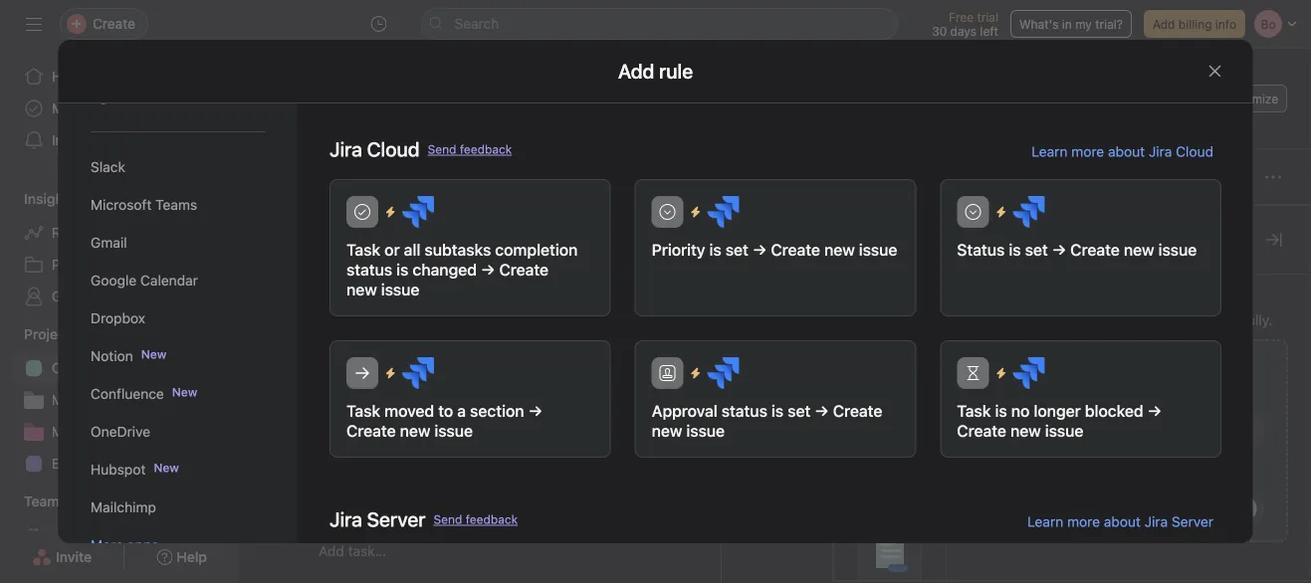 Task type: describe. For each thing, give the bounding box(es) containing it.
collaborators
[[1038, 500, 1122, 517]]

search button
[[421, 8, 899, 40]]

slack button
[[90, 148, 265, 186]]

send feedback link for jira server
[[433, 511, 517, 529]]

to
[[295, 263, 312, 282]]

inbox
[[52, 132, 87, 148]]

what's in my trial?
[[1019, 17, 1123, 31]]

teams element
[[0, 484, 239, 556]]

google
[[90, 272, 136, 289]]

bo for today – oct 26
[[734, 309, 749, 323]]

completed image for share timeline with teammates text box
[[289, 376, 313, 400]]

add rule
[[618, 59, 693, 83]]

my for my tasks
[[52, 100, 71, 116]]

add inside header done tree grid
[[319, 543, 344, 560]]

create inside task or all subtasks completion status is changed → create new issue
[[499, 260, 548, 279]]

status field for titles cell
[[1205, 497, 1311, 534]]

environment link
[[12, 448, 227, 480]]

share timeline with teammates cell
[[239, 369, 722, 406]]

add a rule to get your work done automatically.
[[971, 312, 1273, 329]]

jira cloud image for status is set → create new issue
[[1012, 196, 1044, 228]]

task or all subtasks completion status is changed → create new issue button
[[329, 179, 611, 317]]

Share timeline with teammates text field
[[314, 378, 521, 398]]

free trial 30 days left
[[932, 10, 999, 38]]

bob for oct
[[758, 345, 780, 359]]

priority for priority is set → create new issue
[[651, 240, 705, 259]]

completion
[[495, 240, 577, 259]]

apps
[[127, 537, 158, 554]]

– for – 27
[[890, 345, 897, 359]]

notion
[[90, 348, 133, 364]]

status is set → create new issue
[[957, 240, 1197, 259]]

new issue inside status is set → create new issue button
[[1123, 240, 1197, 259]]

free
[[949, 10, 974, 24]]

jira cloud image for task is no longer blocked → create new issue
[[1012, 357, 1044, 389]]

project
[[163, 360, 208, 376]]

add inside header to do tree grid
[[319, 416, 344, 432]]

my for my workspace
[[52, 527, 71, 544]]

subtasks
[[424, 240, 491, 259]]

close this dialog image
[[1207, 63, 1223, 79]]

priority field for titles cell
[[1086, 497, 1206, 534]]

priority for priority
[[1095, 217, 1136, 231]]

jira cloud image for or
[[402, 196, 434, 228]]

add billing info
[[1153, 17, 1237, 31]]

blocked
[[1085, 402, 1143, 421]]

workspace
[[75, 527, 144, 544]]

new issue inside task moved to a section → create new issue
[[399, 422, 472, 441]]

jira cloud image for task moved to a section → create new issue
[[402, 357, 434, 389]]

section
[[470, 402, 524, 421]]

completed image for done
[[289, 503, 313, 527]]

header to do tree grid
[[239, 296, 1311, 442]]

list
[[384, 125, 408, 141]]

invite
[[56, 549, 92, 566]]

team
[[24, 493, 59, 510]]

left
[[980, 24, 999, 38]]

learn more about jira server
[[1027, 514, 1213, 530]]

2 add task… row from the top
[[239, 533, 1311, 570]]

plan
[[212, 360, 239, 376]]

insights button
[[0, 189, 76, 209]]

marketing link
[[12, 416, 227, 448]]

completed checkbox for today
[[289, 304, 313, 328]]

to for task moved to a section → create new issue
[[438, 402, 453, 421]]

server
[[1171, 514, 1213, 530]]

priority field for share timeline with teammates cell
[[1086, 369, 1206, 406]]

environment
[[52, 456, 132, 472]]

jira for jira cloud
[[1148, 143, 1172, 160]]

status field for share timeline with teammates cell
[[1205, 369, 1311, 406]]

add task… inside header done tree grid
[[319, 543, 386, 560]]

do
[[316, 263, 335, 282]]

my for my first portfolio
[[52, 392, 71, 408]]

onedrive
[[90, 424, 150, 440]]

cross-functional project plan
[[52, 360, 239, 376]]

hide sidebar image
[[26, 16, 42, 32]]

task is no longer blocked → create new issue
[[957, 402, 1162, 441]]

portfolios
[[52, 256, 113, 273]]

27
[[900, 345, 914, 359]]

jira for jira server
[[1144, 514, 1168, 530]]

new issue inside task is no longer blocked → create new issue
[[1010, 422, 1083, 441]]

mailchimp button
[[90, 489, 265, 527]]

insights element
[[0, 181, 239, 317]]

agile
[[90, 88, 122, 105]]

add task… inside header to do tree grid
[[319, 416, 386, 432]]

Schedule kickoff meeting text field
[[314, 342, 486, 362]]

create inside task is no longer blocked → create new issue
[[957, 422, 1006, 441]]

collaborators
[[967, 217, 1043, 231]]

today – oct 26
[[848, 309, 934, 323]]

0 vertical spatial oct
[[896, 309, 916, 323]]

cross-functional project plan link
[[12, 352, 239, 384]]

status field for draft project brief cell
[[1205, 298, 1311, 335]]

task
[[313, 170, 337, 184]]

mailchimp
[[90, 499, 156, 516]]

add task button
[[263, 163, 346, 191]]

send for jira cloud
[[427, 142, 456, 156]]

new for hubspot
[[153, 461, 179, 475]]

add left rule
[[971, 312, 996, 329]]

rule
[[1012, 312, 1036, 329]]

in
[[1062, 17, 1072, 31]]

customize inside dropdown button
[[1219, 92, 1278, 106]]

task or all subtasks completion status is changed → create new issue
[[346, 240, 577, 299]]

oct for oct 25 – 27
[[848, 345, 869, 359]]

Titles text field
[[314, 505, 359, 525]]

dropbox button
[[90, 300, 265, 338]]

new for confluence
[[171, 385, 197, 399]]

reporting
[[52, 225, 115, 241]]

header done tree grid
[[239, 495, 1311, 570]]

new issue inside task or all subtasks completion status is changed → create new issue
[[346, 280, 419, 299]]

status for status is set → create new issue
[[957, 240, 1004, 259]]

my tasks
[[52, 100, 109, 116]]

onedrive button
[[90, 413, 265, 451]]

more
[[90, 537, 123, 554]]

gmail
[[90, 234, 127, 251]]

status for status
[[1214, 217, 1250, 231]]

portfolio
[[104, 392, 158, 408]]

priority is set → create new issue
[[651, 240, 897, 259]]

about for jira server
[[1103, 514, 1140, 530]]

done
[[295, 462, 334, 481]]

add task
[[288, 170, 337, 184]]

projects element
[[0, 317, 239, 484]]

completed checkbox inside share timeline with teammates cell
[[289, 376, 313, 400]]

0 horizontal spatial customize
[[971, 228, 1066, 251]]

share button
[[1111, 85, 1177, 113]]

task for task name
[[267, 217, 293, 231]]

learn for jira server
[[1027, 514, 1063, 530]]

set for priority
[[725, 240, 748, 259]]

cross-
[[52, 360, 95, 376]]

trial?
[[1095, 17, 1123, 31]]

customize button
[[1194, 85, 1287, 113]]

changed
[[412, 260, 476, 279]]

add task… button inside header to do tree grid
[[319, 413, 386, 435]]

more for jira cloud
[[1071, 143, 1104, 160]]

cloud
[[1176, 143, 1213, 160]]

inbox link
[[12, 124, 227, 156]]

jira cloud image for priority is set → create new issue
[[707, 196, 739, 228]]

learn more about jira cloud link
[[1031, 143, 1213, 160]]

learn more about jira server link
[[1027, 514, 1213, 530]]

priority is set → create new issue button
[[634, 179, 916, 317]]

jira cloud send feedback
[[329, 137, 512, 161]]



Task type: vqa. For each thing, say whether or not it's contained in the screenshot.
the middle Priority
yes



Task type: locate. For each thing, give the bounding box(es) containing it.
status down 'or'
[[346, 260, 392, 279]]

priority field for draft project brief cell
[[1086, 298, 1206, 335]]

my inside my workspace link
[[52, 527, 71, 544]]

jira cloud image up no
[[1012, 357, 1044, 389]]

oct up 27
[[896, 309, 916, 323]]

Completed checkbox
[[289, 304, 313, 328], [289, 340, 313, 364], [289, 376, 313, 400]]

1 add task… row from the top
[[239, 405, 1311, 442]]

row containing oct 26
[[239, 368, 1311, 408]]

google calendar
[[90, 272, 197, 289]]

2 add task… button from the top
[[319, 541, 386, 563]]

bob for today
[[758, 309, 780, 323]]

priority inside button
[[651, 240, 705, 259]]

30 inside free trial 30 days left
[[932, 24, 947, 38]]

oct down 'oct 25 – 27'
[[848, 381, 869, 395]]

my
[[52, 100, 71, 116], [52, 392, 71, 408], [52, 527, 71, 544]]

set down collaborators
[[1025, 240, 1048, 259]]

new issue inside priority is set → create new issue button
[[824, 240, 897, 259]]

a
[[1000, 312, 1008, 329], [457, 402, 465, 421]]

billing
[[1179, 17, 1212, 31]]

2 completed checkbox from the top
[[289, 340, 313, 364]]

my up invite at the bottom of page
[[52, 527, 71, 544]]

add task… button down titles text field
[[319, 541, 386, 563]]

0 vertical spatial about
[[1108, 143, 1145, 160]]

1 add task… button from the top
[[319, 413, 386, 435]]

30
[[932, 24, 947, 38], [901, 381, 916, 395]]

more apps
[[90, 537, 158, 554]]

jira cloud image up all at the top left
[[402, 196, 434, 228]]

learn
[[1031, 143, 1067, 160], [1027, 514, 1063, 530]]

0 vertical spatial 26
[[919, 309, 934, 323]]

1 add task… from the top
[[319, 416, 386, 432]]

row containing task name
[[239, 205, 1311, 242]]

projects
[[24, 326, 78, 343]]

0 vertical spatial completed image
[[289, 304, 313, 328]]

0 vertical spatial more
[[1071, 143, 1104, 160]]

to left get
[[1040, 312, 1053, 329]]

dropbox
[[90, 310, 145, 327]]

2 completed image from the top
[[289, 376, 313, 400]]

1 completed image from the top
[[289, 304, 313, 328]]

→ up get
[[1052, 240, 1066, 259]]

tasks
[[75, 100, 109, 116]]

0 horizontal spatial 26
[[872, 381, 887, 395]]

1 horizontal spatial status
[[1214, 217, 1250, 231]]

invite button
[[19, 540, 105, 575]]

1 vertical spatial bob
[[758, 345, 780, 359]]

my inside the global element
[[52, 100, 71, 116]]

approval status is set → create new issue button
[[634, 341, 916, 458]]

overview
[[283, 125, 344, 141]]

2 horizontal spatial priority
[[1095, 217, 1136, 231]]

more for jira server
[[1067, 514, 1100, 530]]

0 horizontal spatial jira cloud image
[[402, 196, 434, 228]]

my tasks link
[[12, 93, 227, 124]]

search list box
[[421, 8, 899, 40]]

schedule kickoff meeting cell
[[239, 334, 722, 370]]

2 horizontal spatial set
[[1025, 240, 1048, 259]]

1 horizontal spatial customize
[[1219, 92, 1278, 106]]

0 horizontal spatial status
[[957, 240, 1004, 259]]

1 horizontal spatial a
[[1000, 312, 1008, 329]]

0 vertical spatial send feedback link
[[427, 140, 512, 158]]

jira cloud image inside approval status is set → create new issue button
[[707, 357, 739, 389]]

goals link
[[12, 281, 227, 313]]

0 vertical spatial my
[[52, 100, 71, 116]]

new issue up today
[[824, 240, 897, 259]]

global element
[[0, 49, 239, 168]]

task left no
[[957, 402, 991, 421]]

microsoft
[[90, 197, 151, 213]]

days
[[950, 24, 977, 38]]

my left tasks
[[52, 100, 71, 116]]

is for priority
[[709, 240, 721, 259]]

0 vertical spatial status
[[346, 260, 392, 279]]

add left the collaborators
[[1008, 500, 1034, 517]]

my first portfolio link
[[12, 384, 227, 416]]

task is no longer blocked → create new issue button
[[940, 341, 1221, 458]]

new issue down approval at the bottom
[[651, 422, 724, 441]]

0 vertical spatial send
[[427, 142, 456, 156]]

1 completed image from the top
[[289, 340, 313, 364]]

jira cloud image inside task moved to a section → create new issue button
[[402, 357, 434, 389]]

1 vertical spatial priority
[[651, 240, 705, 259]]

set inside priority is set → create new issue button
[[725, 240, 748, 259]]

jira cloud image
[[402, 196, 434, 228], [707, 357, 739, 389]]

no
[[1011, 402, 1029, 421]]

1 vertical spatial learn
[[1027, 514, 1063, 530]]

team button
[[0, 492, 59, 512]]

a inside task moved to a section → create new issue
[[457, 402, 465, 421]]

3 completed checkbox from the top
[[289, 376, 313, 400]]

2 vertical spatial oct
[[848, 381, 869, 395]]

→ up the high
[[1147, 402, 1162, 421]]

status
[[1214, 217, 1250, 231], [957, 240, 1004, 259]]

set down assignee
[[725, 240, 748, 259]]

1 horizontal spatial to
[[1040, 312, 1053, 329]]

0 horizontal spatial status
[[346, 260, 392, 279]]

goals
[[52, 288, 88, 305]]

1 horizontal spatial status
[[721, 402, 767, 421]]

task moved to a section → create new issue button
[[329, 341, 611, 458]]

a left rule
[[1000, 312, 1008, 329]]

add collaborators
[[1008, 500, 1122, 517]]

30 left days
[[932, 24, 947, 38]]

0 horizontal spatial to
[[438, 402, 453, 421]]

name
[[296, 217, 327, 231]]

1 completed checkbox from the top
[[289, 304, 313, 328]]

bo down priority is set → create new issue
[[734, 309, 749, 323]]

3 my from the top
[[52, 527, 71, 544]]

status
[[346, 260, 392, 279], [721, 402, 767, 421]]

learn for jira cloud
[[1031, 143, 1067, 160]]

0 vertical spatial priority
[[1095, 217, 1136, 231]]

completed checkbox inside the schedule kickoff meeting cell
[[289, 340, 313, 364]]

close details image
[[1266, 232, 1282, 248]]

all
[[403, 240, 420, 259]]

add down titles text field
[[319, 543, 344, 560]]

task for task or all subtasks completion status is changed → create new issue
[[346, 240, 380, 259]]

hubspot
[[90, 461, 145, 478]]

priority inside row
[[1095, 217, 1136, 231]]

2 vertical spatial –
[[890, 381, 897, 395]]

titles cell
[[239, 497, 722, 534]]

bo down what's
[[1024, 92, 1039, 106]]

2 vertical spatial bo
[[734, 345, 749, 359]]

to right moved
[[438, 402, 453, 421]]

1 vertical spatial add task… row
[[239, 533, 1311, 570]]

send for jira server
[[433, 513, 462, 527]]

task for task is no longer blocked → create new issue
[[957, 402, 991, 421]]

cell
[[839, 497, 959, 534]]

set inside status is set → create new issue button
[[1025, 240, 1048, 259]]

Completed checkbox
[[289, 503, 313, 527]]

1 my from the top
[[52, 100, 71, 116]]

add to starred image
[[631, 77, 646, 93]]

assignee
[[730, 217, 781, 231]]

work
[[1113, 312, 1144, 329]]

1 vertical spatial –
[[890, 345, 897, 359]]

2 vertical spatial priority
[[1008, 421, 1054, 437]]

completed image
[[289, 304, 313, 328], [289, 503, 313, 527]]

status inside row
[[1214, 217, 1250, 231]]

send feedback link right the jira server
[[433, 511, 517, 529]]

create inside approval status is set → create new issue
[[833, 402, 882, 421]]

1 vertical spatial bo
[[734, 309, 749, 323]]

1 horizontal spatial 30
[[932, 24, 947, 38]]

more apps button
[[90, 527, 265, 565]]

add left task
[[288, 170, 310, 184]]

status inside approval status is set → create new issue
[[721, 402, 767, 421]]

→ right section
[[528, 402, 542, 421]]

→ down assignee
[[752, 240, 766, 259]]

0 vertical spatial task…
[[348, 416, 386, 432]]

0 vertical spatial completed image
[[289, 340, 313, 364]]

what's in my trial? button
[[1011, 10, 1132, 38]]

bob up approval status is set → create new issue
[[758, 345, 780, 359]]

→ down subtasks
[[480, 260, 495, 279]]

or
[[384, 240, 399, 259]]

task… down share timeline with teammates text box
[[348, 416, 386, 432]]

completed image
[[289, 340, 313, 364], [289, 376, 313, 400]]

task left moved
[[346, 402, 380, 421]]

→ inside task or all subtasks completion status is changed → create new issue
[[480, 260, 495, 279]]

automatically.
[[1184, 312, 1273, 329]]

None text field
[[323, 67, 593, 103]]

microsoft teams button
[[90, 186, 265, 224]]

jira cloud image up status is set → create new issue
[[1012, 196, 1044, 228]]

jira left server on the right bottom of the page
[[1144, 514, 1168, 530]]

0 vertical spatial add task… row
[[239, 405, 1311, 442]]

0 vertical spatial customize
[[1219, 92, 1278, 106]]

new inside hubspot new
[[153, 461, 179, 475]]

status inside button
[[957, 240, 1004, 259]]

0 vertical spatial bob
[[758, 309, 780, 323]]

jira cloud image inside status is set → create new issue button
[[1012, 196, 1044, 228]]

projects button
[[0, 325, 78, 344]]

my first portfolio
[[52, 392, 158, 408]]

1 horizontal spatial priority
[[1008, 421, 1054, 437]]

moved
[[384, 402, 434, 421]]

0 vertical spatial jira cloud image
[[402, 196, 434, 228]]

0 vertical spatial feedback
[[459, 142, 512, 156]]

set left rules
[[787, 402, 810, 421]]

1 vertical spatial completed checkbox
[[289, 340, 313, 364]]

task name
[[267, 217, 327, 231]]

is inside task is no longer blocked → create new issue
[[995, 402, 1007, 421]]

agile button
[[90, 78, 265, 115]]

– left 27
[[890, 345, 897, 359]]

oct 26 – 30
[[848, 381, 916, 395]]

draft project brief cell
[[239, 298, 722, 335]]

0 vertical spatial a
[[1000, 312, 1008, 329]]

task moved to a section → create new issue
[[346, 402, 542, 441]]

0 vertical spatial 30
[[932, 24, 947, 38]]

0 vertical spatial –
[[885, 309, 892, 323]]

1 vertical spatial add task…
[[319, 543, 386, 560]]

search
[[455, 15, 499, 32]]

task inside task moved to a section → create new issue
[[346, 402, 380, 421]]

overview link
[[267, 122, 344, 144]]

to do button
[[295, 255, 335, 291]]

jira cloud image inside task or all subtasks completion status is changed → create new issue button
[[402, 196, 434, 228]]

status down collaborators
[[957, 240, 1004, 259]]

bob down priority is set → create new issue
[[758, 309, 780, 323]]

1 vertical spatial new
[[171, 385, 197, 399]]

send feedback link right list
[[427, 140, 512, 158]]

oct left 25
[[848, 345, 869, 359]]

2 vertical spatial my
[[52, 527, 71, 544]]

1 vertical spatial a
[[457, 402, 465, 421]]

bo inside button
[[1024, 92, 1039, 106]]

jira
[[1148, 143, 1172, 160], [1144, 514, 1168, 530]]

teams
[[155, 197, 197, 213]]

today
[[848, 309, 882, 323]]

26 right today
[[919, 309, 934, 323]]

completed checkbox for oct 25
[[289, 340, 313, 364]]

→ inside task moved to a section → create new issue
[[528, 402, 542, 421]]

add task… button inside header done tree grid
[[319, 541, 386, 563]]

30 up rules
[[901, 381, 916, 395]]

completed image inside titles cell
[[289, 503, 313, 527]]

1 vertical spatial jira cloud image
[[707, 357, 739, 389]]

task inside task is no longer blocked → create new issue
[[957, 402, 991, 421]]

task
[[267, 217, 293, 231], [346, 240, 380, 259], [346, 402, 380, 421], [957, 402, 991, 421]]

trial
[[977, 10, 999, 24]]

0 vertical spatial add task… button
[[319, 413, 386, 435]]

jira cloud image up moved
[[402, 357, 434, 389]]

1 vertical spatial my
[[52, 392, 71, 408]]

hubspot new
[[90, 461, 179, 478]]

– up rules
[[890, 381, 897, 395]]

create inside task moved to a section → create new issue
[[346, 422, 395, 441]]

status up status field for draft project brief cell
[[1214, 217, 1250, 231]]

send
[[427, 142, 456, 156], [433, 513, 462, 527]]

1 vertical spatial completed image
[[289, 376, 313, 400]]

reporting link
[[12, 217, 227, 249]]

→ left rules
[[814, 402, 829, 421]]

task… inside header to do tree grid
[[348, 416, 386, 432]]

about for jira cloud
[[1108, 143, 1145, 160]]

completed image for schedule kickoff meeting text field
[[289, 340, 313, 364]]

1 horizontal spatial 26
[[919, 309, 934, 323]]

1 horizontal spatial set
[[787, 402, 810, 421]]

→
[[752, 240, 766, 259], [1052, 240, 1066, 259], [480, 260, 495, 279], [528, 402, 542, 421], [814, 402, 829, 421], [1147, 402, 1162, 421]]

is for status
[[1008, 240, 1021, 259]]

1 vertical spatial about
[[1103, 514, 1140, 530]]

what's
[[1019, 17, 1059, 31]]

new inside notion new
[[141, 347, 166, 361]]

1 horizontal spatial jira cloud image
[[707, 357, 739, 389]]

1 vertical spatial completed image
[[289, 503, 313, 527]]

status field for schedule kickoff meeting cell
[[1205, 334, 1311, 370]]

1 vertical spatial customize
[[971, 228, 1066, 251]]

add inside add billing info button
[[1153, 17, 1175, 31]]

oct for oct 26 – 30
[[848, 381, 869, 395]]

add task… button
[[319, 413, 386, 435], [319, 541, 386, 563]]

set
[[725, 240, 748, 259], [1025, 240, 1048, 259], [787, 402, 810, 421]]

0 horizontal spatial priority
[[651, 240, 705, 259]]

oct inside row
[[848, 381, 869, 395]]

google calendar button
[[90, 262, 265, 300]]

add task… up done at left
[[319, 416, 386, 432]]

Draft project brief text field
[[314, 306, 438, 326]]

1 vertical spatial feedback
[[465, 513, 517, 527]]

task inside row
[[267, 217, 293, 231]]

send right list link
[[427, 142, 456, 156]]

jira cloud image for status
[[707, 357, 739, 389]]

updated
[[1058, 421, 1111, 437]]

task…
[[348, 416, 386, 432], [348, 543, 386, 560]]

task left name
[[267, 217, 293, 231]]

1 vertical spatial 26
[[872, 381, 887, 395]]

add task… row
[[239, 405, 1311, 442], [239, 533, 1311, 570]]

0 vertical spatial bo
[[1024, 92, 1039, 106]]

to for priority updated to high
[[1115, 421, 1128, 437]]

– inside row
[[890, 381, 897, 395]]

add inside add task button
[[288, 170, 310, 184]]

30 inside row
[[901, 381, 916, 395]]

– for – 30
[[890, 381, 897, 395]]

completed image inside the schedule kickoff meeting cell
[[289, 340, 313, 364]]

to left the high
[[1115, 421, 1128, 437]]

new for notion
[[141, 347, 166, 361]]

jira server send feedback
[[329, 508, 517, 531]]

is for task
[[995, 402, 1007, 421]]

1 vertical spatial send feedback link
[[433, 511, 517, 529]]

row
[[239, 205, 1311, 242], [263, 241, 1311, 243], [239, 296, 1311, 336], [239, 332, 1311, 372], [239, 368, 1311, 408], [239, 495, 1311, 535]]

1 task… from the top
[[348, 416, 386, 432]]

2 task… from the top
[[348, 543, 386, 560]]

26 up rules
[[872, 381, 887, 395]]

2 add task… from the top
[[319, 543, 386, 560]]

oct
[[896, 309, 916, 323], [848, 345, 869, 359], [848, 381, 869, 395]]

1 vertical spatial oct
[[848, 345, 869, 359]]

2 horizontal spatial to
[[1115, 421, 1128, 437]]

completed checkbox inside the draft project brief cell
[[289, 304, 313, 328]]

2 vertical spatial new
[[153, 461, 179, 475]]

0 vertical spatial status
[[1214, 217, 1250, 231]]

task left 'or'
[[346, 240, 380, 259]]

set inside approval status is set → create new issue
[[787, 402, 810, 421]]

1 vertical spatial status
[[721, 402, 767, 421]]

send feedback link for jira cloud
[[427, 140, 512, 158]]

send right the jira server
[[433, 513, 462, 527]]

oct 25 – 27
[[848, 345, 914, 359]]

task… inside header done tree grid
[[348, 543, 386, 560]]

is inside approval status is set → create new issue
[[771, 402, 783, 421]]

a left section
[[457, 402, 465, 421]]

send inside "jira server send feedback"
[[433, 513, 462, 527]]

customize down close this dialog image
[[1219, 92, 1278, 106]]

your
[[1081, 312, 1110, 329]]

new issue down the longer
[[1010, 422, 1083, 441]]

jira left cloud
[[1148, 143, 1172, 160]]

to inside task moved to a section → create new issue
[[438, 402, 453, 421]]

add left billing
[[1153, 17, 1175, 31]]

completed image left titles text field
[[289, 503, 313, 527]]

2 completed image from the top
[[289, 503, 313, 527]]

1 vertical spatial status
[[957, 240, 1004, 259]]

customize up rule
[[971, 228, 1066, 251]]

completed image inside the draft project brief cell
[[289, 304, 313, 328]]

1 bob from the top
[[758, 309, 780, 323]]

rules
[[875, 397, 906, 411]]

share
[[1136, 92, 1168, 106]]

0 horizontal spatial set
[[725, 240, 748, 259]]

0 vertical spatial completed checkbox
[[289, 304, 313, 328]]

0 vertical spatial learn
[[1031, 143, 1067, 160]]

bo for oct 25 – 27
[[734, 345, 749, 359]]

0 vertical spatial add task…
[[319, 416, 386, 432]]

feedback inside jira cloud send feedback
[[459, 142, 512, 156]]

insights
[[24, 191, 76, 207]]

task… down the jira server
[[348, 543, 386, 560]]

1 vertical spatial 30
[[901, 381, 916, 395]]

home
[[52, 68, 90, 85]]

feedback
[[459, 142, 512, 156], [465, 513, 517, 527]]

add task… button up done at left
[[319, 413, 386, 435]]

bo up approval status is set → create new issue
[[734, 345, 749, 359]]

25
[[872, 345, 887, 359]]

jira cloud image inside priority is set → create new issue button
[[707, 196, 739, 228]]

add up done at left
[[319, 416, 344, 432]]

1 vertical spatial more
[[1067, 514, 1100, 530]]

status is set → create new issue button
[[940, 179, 1221, 317]]

26 inside row
[[872, 381, 887, 395]]

is inside task or all subtasks completion status is changed → create new issue
[[396, 260, 408, 279]]

new issue up priority field for draft project brief cell
[[1123, 240, 1197, 259]]

my inside my first portfolio link
[[52, 392, 71, 408]]

new issue inside approval status is set → create new issue
[[651, 422, 724, 441]]

status right approval at the bottom
[[721, 402, 767, 421]]

add task… down titles text field
[[319, 543, 386, 560]]

set for status
[[1025, 240, 1048, 259]]

2 my from the top
[[52, 392, 71, 408]]

1 vertical spatial jira
[[1144, 514, 1168, 530]]

jira cloud image inside task is no longer blocked → create new issue button
[[1012, 357, 1044, 389]]

priority field for schedule kickoff meeting cell
[[1086, 334, 1206, 370]]

1 vertical spatial task…
[[348, 543, 386, 560]]

new issue up the draft project brief text box
[[346, 280, 419, 299]]

0 horizontal spatial a
[[457, 402, 465, 421]]

feedback for jira cloud
[[459, 142, 512, 156]]

task inside task or all subtasks completion status is changed → create new issue
[[346, 240, 380, 259]]

completed image down to
[[289, 304, 313, 328]]

microsoft teams
[[90, 197, 197, 213]]

send inside jira cloud send feedback
[[427, 142, 456, 156]]

priority for priority updated to high
[[1008, 421, 1054, 437]]

create
[[771, 240, 820, 259], [1070, 240, 1119, 259], [499, 260, 548, 279], [833, 402, 882, 421], [346, 422, 395, 441], [957, 422, 1006, 441]]

0 vertical spatial jira
[[1148, 143, 1172, 160]]

– right today
[[885, 309, 892, 323]]

jira cloud image up approval at the bottom
[[707, 357, 739, 389]]

feedback inside "jira server send feedback"
[[465, 513, 517, 527]]

2 bob from the top
[[758, 345, 780, 359]]

status inside task or all subtasks completion status is changed → create new issue
[[346, 260, 392, 279]]

feedback for jira server
[[465, 513, 517, 527]]

0 vertical spatial new
[[141, 347, 166, 361]]

completed image for to do
[[289, 304, 313, 328]]

calendar
[[140, 272, 197, 289]]

→ inside approval status is set → create new issue
[[814, 402, 829, 421]]

1 vertical spatial send
[[433, 513, 462, 527]]

new inside confluence new
[[171, 385, 197, 399]]

jira cloud image
[[707, 196, 739, 228], [1012, 196, 1044, 228], [402, 357, 434, 389], [1012, 357, 1044, 389]]

→ inside task is no longer blocked → create new issue
[[1147, 402, 1162, 421]]

jira cloud image up priority is set → create new issue
[[707, 196, 739, 228]]

task for task moved to a section → create new issue
[[346, 402, 380, 421]]

portfolios link
[[12, 249, 227, 281]]

my left first
[[52, 392, 71, 408]]

completed image inside share timeline with teammates cell
[[289, 376, 313, 400]]

new issue down moved
[[399, 422, 472, 441]]

1 vertical spatial add task… button
[[319, 541, 386, 563]]

0 horizontal spatial 30
[[901, 381, 916, 395]]

2 vertical spatial completed checkbox
[[289, 376, 313, 400]]



